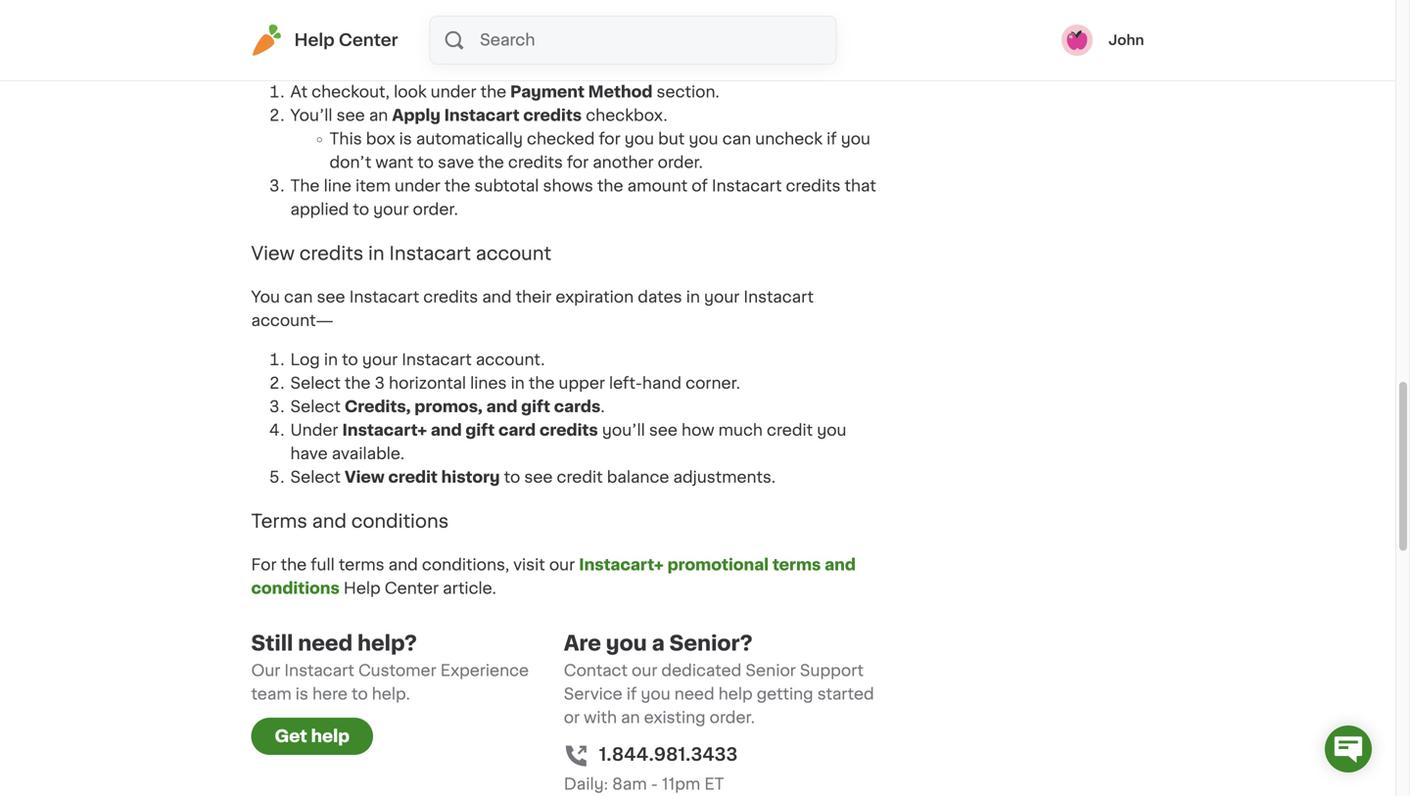 Task type: vqa. For each thing, say whether or not it's contained in the screenshot.
'Delivery' within Delivery BUTTON
no



Task type: describe. For each thing, give the bounding box(es) containing it.
section.
[[657, 84, 720, 100]]

you'll
[[602, 423, 645, 438]]

if inside 'at checkout, look under the payment method section. you'll see an apply instacart credits checkbox. this box is automatically checked for you but you can uncheck if you don't want to save the credits for another order. the line item under the subtotal shows the amount of instacart credits that applied to your order.'
[[827, 131, 837, 147]]

of
[[692, 178, 708, 194]]

you inside you'll see how much credit you have available.
[[817, 423, 847, 438]]

promotional
[[668, 557, 769, 573]]

1.844.981.3433 link
[[599, 742, 738, 769]]

0 horizontal spatial order.
[[413, 202, 458, 218]]

you left a
[[606, 633, 647, 654]]

checkbox.
[[586, 108, 668, 123]]

under
[[290, 423, 338, 438]]

get help
[[275, 728, 350, 745]]

in down the account. on the left top of the page
[[511, 376, 525, 391]]

an inside are you a senior? contact our dedicated senior support service if you need help getting started or with an existing order.
[[621, 710, 640, 726]]

0 horizontal spatial our
[[549, 557, 575, 573]]

instacart+ inside instacart+ promotional terms and conditions
[[579, 557, 664, 573]]

1 vertical spatial under
[[431, 84, 477, 100]]

checkout
[[663, 22, 737, 37]]

promos,
[[415, 399, 483, 415]]

-
[[651, 777, 658, 793]]

user avatar image
[[1062, 24, 1093, 56]]

3
[[375, 376, 385, 391]]

checkout,
[[312, 84, 390, 100]]

center for help center article.
[[385, 581, 439, 597]]

the inside you can see instacart+ credits applied to an order at checkout and on the order receipt under
[[798, 22, 824, 37]]

but
[[658, 131, 685, 147]]

to down the item
[[353, 202, 369, 218]]

receipt
[[251, 45, 307, 61]]

1 order from the left
[[597, 22, 639, 37]]

available.
[[332, 446, 405, 462]]

you up the existing
[[641, 687, 671, 702]]

the down "automatically"
[[478, 155, 504, 171]]

support
[[800, 663, 864, 679]]

experience
[[441, 663, 529, 679]]

instacart inside log in to your instacart account. select the 3 horizontal lines in the upper left-hand corner. select credits, promos, and gift cards .
[[402, 352, 472, 368]]

can for you can see instacart+ credits applied to an order at checkout and on the order receipt under
[[284, 22, 313, 37]]

credits down the line
[[299, 244, 364, 262]]

credit inside you'll see how much credit you have available.
[[767, 423, 813, 438]]

help center
[[294, 32, 398, 48]]

help for help center
[[294, 32, 335, 48]]

card
[[499, 423, 536, 438]]

method
[[588, 84, 653, 100]]

item
[[356, 178, 391, 194]]

instacart image
[[251, 24, 283, 56]]

lines
[[470, 376, 507, 391]]

horizontal
[[389, 376, 466, 391]]

log in to your instacart account. select the 3 horizontal lines in the upper left-hand corner. select credits, promos, and gift cards .
[[290, 352, 740, 415]]

to inside you can see instacart+ credits applied to an order at checkout and on the order receipt under
[[554, 22, 570, 37]]

the left full
[[281, 557, 307, 573]]

hand
[[642, 376, 682, 391]]

look
[[394, 84, 427, 100]]

in down the item
[[368, 244, 385, 262]]

see inside the you can see instacart credits and their expiration dates in your instacart account—
[[317, 290, 345, 305]]

0 horizontal spatial credit
[[388, 470, 438, 485]]

to inside log in to your instacart account. select the 3 horizontal lines in the upper left-hand corner. select credits, promos, and gift cards .
[[342, 352, 358, 368]]

11pm
[[662, 777, 701, 793]]

and inside log in to your instacart account. select the 3 horizontal lines in the upper left-hand corner. select credits, promos, and gift cards .
[[486, 399, 518, 415]]

credits down the checked
[[508, 155, 563, 171]]

and inside instacart+ promotional terms and conditions
[[825, 557, 856, 573]]

senior?
[[670, 633, 753, 654]]

subtotal inside 'at checkout, look under the payment method section. you'll see an apply instacart credits checkbox. this box is automatically checked for you but you can uncheck if you don't want to save the credits for another order. the line item under the subtotal shows the amount of instacart credits that applied to your order.'
[[475, 178, 539, 194]]

log
[[290, 352, 320, 368]]

with
[[584, 710, 617, 726]]

you for you can see instacart credits and their expiration dates in your instacart account—
[[251, 290, 280, 305]]

8am
[[612, 777, 647, 793]]

this
[[330, 131, 362, 147]]

2 order from the left
[[828, 22, 870, 37]]

daily:
[[564, 777, 608, 793]]

cards
[[554, 399, 601, 415]]

service
[[564, 687, 623, 702]]

help for help center article.
[[344, 581, 381, 597]]

you'll
[[290, 108, 333, 123]]

you up that
[[841, 131, 871, 147]]

your inside 'at checkout, look under the payment method section. you'll see an apply instacart credits checkbox. this box is automatically checked for you but you can uncheck if you don't want to save the credits for another order. the line item under the subtotal shows the amount of instacart credits that applied to your order.'
[[373, 202, 409, 218]]

1 vertical spatial instacart+
[[342, 423, 427, 438]]

you can see instacart credits and their expiration dates in your instacart account—
[[251, 290, 814, 329]]

see down you'll see how much credit you have available.
[[524, 470, 553, 485]]

uncheck
[[755, 131, 823, 147]]

1 terms from the left
[[339, 557, 385, 573]]

help inside are you a senior? contact our dedicated senior support service if you need help getting started or with an existing order.
[[719, 687, 753, 702]]

much
[[719, 423, 763, 438]]

at
[[290, 84, 308, 100]]

terms
[[251, 512, 307, 530]]

on
[[774, 22, 794, 37]]

are you a senior? contact our dedicated senior support service if you need help getting started or with an existing order.
[[564, 633, 874, 726]]

dates
[[638, 290, 682, 305]]

instacart+ promotional terms and conditions link
[[251, 557, 856, 597]]

terms and conditions
[[251, 512, 449, 530]]

conditions,
[[422, 557, 510, 573]]

line
[[324, 178, 352, 194]]

conditions inside instacart+ promotional terms and conditions
[[251, 581, 340, 597]]

that
[[845, 178, 877, 194]]

contact
[[564, 663, 628, 679]]

under instacart+ and gift card credits
[[290, 423, 598, 438]]

applied inside 'at checkout, look under the payment method section. you'll see an apply instacart credits checkbox. this box is automatically checked for you but you can uncheck if you don't want to save the credits for another order. the line item under the subtotal shows the amount of instacart credits that applied to your order.'
[[290, 202, 349, 218]]

account.
[[476, 352, 545, 368]]

and inside the you can see instacart credits and their expiration dates in your instacart account—
[[482, 290, 512, 305]]

credits,
[[345, 399, 411, 415]]

upper
[[559, 376, 605, 391]]

the up "automatically"
[[481, 84, 507, 100]]

don't
[[330, 155, 372, 171]]

1 horizontal spatial order.
[[658, 155, 703, 171]]

help.
[[372, 687, 410, 702]]

the down another
[[598, 178, 624, 194]]

help center link
[[251, 24, 398, 56]]

customer
[[358, 663, 437, 679]]

account
[[476, 244, 552, 262]]

john link
[[1062, 24, 1145, 56]]

under inside you can see instacart+ credits applied to an order at checkout and on the order receipt under
[[311, 45, 357, 61]]

here
[[312, 687, 348, 702]]

at checkout, look under the payment method section. you'll see an apply instacart credits checkbox. this box is automatically checked for you but you can uncheck if you don't want to save the credits for another order. the line item under the subtotal shows the amount of instacart credits that applied to your order.
[[290, 84, 877, 218]]

our inside are you a senior? contact our dedicated senior support service if you need help getting started or with an existing order.
[[632, 663, 658, 679]]

get
[[275, 728, 307, 745]]

history
[[441, 470, 500, 485]]

need inside are you a senior? contact our dedicated senior support service if you need help getting started or with an existing order.
[[675, 687, 715, 702]]

get help button
[[251, 718, 373, 755]]

for the full terms and conditions, visit our
[[251, 557, 579, 573]]

1 vertical spatial for
[[567, 155, 589, 171]]

1 select from the top
[[290, 376, 341, 391]]



Task type: locate. For each thing, give the bounding box(es) containing it.
0 vertical spatial gift
[[521, 399, 550, 415]]

1 vertical spatial conditions
[[251, 581, 340, 597]]

0 horizontal spatial is
[[296, 687, 308, 702]]

you up receipt
[[251, 22, 280, 37]]

in right 'log'
[[324, 352, 338, 368]]

is inside still need help? our instacart customer experience team is here to help.
[[296, 687, 308, 702]]

under down want
[[395, 178, 441, 194]]

1 vertical spatial subtotal
[[475, 178, 539, 194]]

applied inside you can see instacart+ credits applied to an order at checkout and on the order receipt under
[[491, 22, 550, 37]]

applied
[[491, 22, 550, 37], [290, 202, 349, 218]]

2 you from the top
[[251, 290, 280, 305]]

the left '3'
[[345, 376, 371, 391]]

conditions down full
[[251, 581, 340, 597]]

subtotal
[[361, 45, 430, 61], [475, 178, 539, 194]]

0 vertical spatial under
[[311, 45, 357, 61]]

0 vertical spatial applied
[[491, 22, 550, 37]]

0 vertical spatial help
[[294, 32, 335, 48]]

an right with in the left of the page
[[621, 710, 640, 726]]

1 horizontal spatial help
[[344, 581, 381, 597]]

is
[[399, 131, 412, 147], [296, 687, 308, 702]]

1 vertical spatial is
[[296, 687, 308, 702]]

need down dedicated
[[675, 687, 715, 702]]

select view credit history to see credit balance adjustments.
[[290, 470, 776, 485]]

center for help center
[[339, 32, 398, 48]]

started
[[818, 687, 874, 702]]

0 vertical spatial view
[[251, 244, 295, 262]]

your inside log in to your instacart account. select the 3 horizontal lines in the upper left-hand corner. select credits, promos, and gift cards .
[[362, 352, 398, 368]]

conditions up for the full terms and conditions, visit our
[[351, 512, 449, 530]]

shows
[[543, 178, 594, 194]]

left-
[[609, 376, 642, 391]]

for
[[599, 131, 621, 147], [567, 155, 589, 171]]

center
[[339, 32, 398, 48], [385, 581, 439, 597]]

help inside get help button
[[311, 728, 350, 745]]

0 horizontal spatial an
[[369, 108, 388, 123]]

0 vertical spatial an
[[574, 22, 593, 37]]

2 horizontal spatial an
[[621, 710, 640, 726]]

can for you can see instacart credits and their expiration dates in your instacart account—
[[284, 290, 313, 305]]

credits inside you can see instacart+ credits applied to an order at checkout and on the order receipt under
[[432, 22, 487, 37]]

order. down save
[[413, 202, 458, 218]]

1 vertical spatial help
[[344, 581, 381, 597]]

order left the at at the top left of the page
[[597, 22, 639, 37]]

2 vertical spatial can
[[284, 290, 313, 305]]

you for you can see instacart+ credits applied to an order at checkout and on the order receipt under
[[251, 22, 280, 37]]

0 vertical spatial for
[[599, 131, 621, 147]]

0 horizontal spatial need
[[298, 633, 353, 654]]

you right much
[[817, 423, 847, 438]]

Search search field
[[478, 17, 836, 64]]

to right here on the bottom left
[[352, 687, 368, 702]]

1 vertical spatial help
[[311, 728, 350, 745]]

for
[[251, 557, 277, 573]]

your right the dates
[[704, 290, 740, 305]]

you down checkbox. at the top left of the page
[[625, 131, 654, 147]]

the right on
[[798, 22, 824, 37]]

conditions
[[351, 512, 449, 530], [251, 581, 340, 597]]

dedicated
[[662, 663, 742, 679]]

see left how
[[649, 423, 678, 438]]

1 horizontal spatial an
[[574, 22, 593, 37]]

order. down dedicated
[[710, 710, 755, 726]]

help down for the full terms and conditions, visit our
[[344, 581, 381, 597]]

if right service
[[627, 687, 637, 702]]

under up the "checkout,"
[[311, 45, 357, 61]]

1 horizontal spatial order
[[828, 22, 870, 37]]

gift up card
[[521, 399, 550, 415]]

center up the "checkout,"
[[339, 32, 398, 48]]

1.844.981.3433
[[599, 747, 738, 764]]

order
[[597, 22, 639, 37], [828, 22, 870, 37]]

see inside you can see instacart+ credits applied to an order at checkout and on the order receipt under
[[317, 22, 345, 37]]

credits inside the you can see instacart credits and their expiration dates in your instacart account—
[[423, 290, 478, 305]]

instacart+ up a
[[579, 557, 664, 573]]

if inside are you a senior? contact our dedicated senior support service if you need help getting started or with an existing order.
[[627, 687, 637, 702]]

1 horizontal spatial if
[[827, 131, 837, 147]]

credit down you'll see how much credit you have available.
[[557, 470, 603, 485]]

under
[[311, 45, 357, 61], [431, 84, 477, 100], [395, 178, 441, 194]]

can inside you can see instacart+ credits applied to an order at checkout and on the order receipt under
[[284, 22, 313, 37]]

terms
[[339, 557, 385, 573], [773, 557, 821, 573]]

select down 'log'
[[290, 376, 341, 391]]

1 horizontal spatial applied
[[491, 22, 550, 37]]

1 vertical spatial applied
[[290, 202, 349, 218]]

if right uncheck
[[827, 131, 837, 147]]

1 vertical spatial you
[[251, 290, 280, 305]]

have
[[290, 446, 328, 462]]

for up "shows"
[[567, 155, 589, 171]]

you right but
[[689, 131, 719, 147]]

subtotal up look
[[361, 45, 430, 61]]

0 horizontal spatial for
[[567, 155, 589, 171]]

0 horizontal spatial help
[[311, 728, 350, 745]]

senior
[[746, 663, 796, 679]]

under down the —
[[431, 84, 477, 100]]

see inside 'at checkout, look under the payment method section. you'll see an apply instacart credits checkbox. this box is automatically checked for you but you can uncheck if you don't want to save the credits for another order. the line item under the subtotal shows the amount of instacart credits that applied to your order.'
[[337, 108, 365, 123]]

is right box
[[399, 131, 412, 147]]

help?
[[358, 633, 417, 654]]

2 vertical spatial instacart+
[[579, 557, 664, 573]]

0 vertical spatial if
[[827, 131, 837, 147]]

0 vertical spatial is
[[399, 131, 412, 147]]

see
[[317, 22, 345, 37], [337, 108, 365, 123], [317, 290, 345, 305], [649, 423, 678, 438], [524, 470, 553, 485]]

1 vertical spatial need
[[675, 687, 715, 702]]

gift inside log in to your instacart account. select the 3 horizontal lines in the upper left-hand corner. select credits, promos, and gift cards .
[[521, 399, 550, 415]]

gift left card
[[466, 423, 495, 438]]

you can see instacart+ credits applied to an order at checkout and on the order receipt under
[[251, 22, 870, 61]]

apply
[[392, 108, 441, 123]]

0 vertical spatial center
[[339, 32, 398, 48]]

and
[[741, 22, 770, 37], [482, 290, 512, 305], [486, 399, 518, 415], [431, 423, 462, 438], [312, 512, 347, 530], [389, 557, 418, 573], [825, 557, 856, 573]]

select up under
[[290, 399, 341, 415]]

our
[[549, 557, 575, 573], [632, 663, 658, 679]]

1 horizontal spatial view
[[345, 470, 385, 485]]

order. down but
[[658, 155, 703, 171]]

1 vertical spatial can
[[723, 131, 751, 147]]

instacart+ inside you can see instacart+ credits applied to an order at checkout and on the order receipt under
[[349, 22, 428, 37]]

instacart+ up subtotal —
[[349, 22, 428, 37]]

balance
[[607, 470, 670, 485]]

terms inside instacart+ promotional terms and conditions
[[773, 557, 821, 573]]

amount
[[628, 178, 688, 194]]

help down dedicated
[[719, 687, 753, 702]]

1 horizontal spatial subtotal
[[475, 178, 539, 194]]

the
[[290, 178, 320, 194]]

0 vertical spatial instacart+
[[349, 22, 428, 37]]

view down available.
[[345, 470, 385, 485]]

an inside you can see instacart+ credits applied to an order at checkout and on the order receipt under
[[574, 22, 593, 37]]

is left here on the bottom left
[[296, 687, 308, 702]]

save
[[438, 155, 474, 171]]

you inside you can see instacart+ credits applied to an order at checkout and on the order receipt under
[[251, 22, 280, 37]]

their
[[516, 290, 552, 305]]

can up account—
[[284, 290, 313, 305]]

need inside still need help? our instacart customer experience team is here to help.
[[298, 633, 353, 654]]

expiration
[[556, 290, 634, 305]]

0 horizontal spatial applied
[[290, 202, 349, 218]]

1 vertical spatial if
[[627, 687, 637, 702]]

can up receipt
[[284, 22, 313, 37]]

can inside 'at checkout, look under the payment method section. you'll see an apply instacart credits checkbox. this box is automatically checked for you but you can uncheck if you don't want to save the credits for another order. the line item under the subtotal shows the amount of instacart credits that applied to your order.'
[[723, 131, 751, 147]]

0 horizontal spatial terms
[[339, 557, 385, 573]]

john
[[1109, 33, 1145, 47]]

the down save
[[445, 178, 471, 194]]

1 horizontal spatial credit
[[557, 470, 603, 485]]

credit right much
[[767, 423, 813, 438]]

credits
[[432, 22, 487, 37], [523, 108, 582, 123], [508, 155, 563, 171], [786, 178, 841, 194], [299, 244, 364, 262], [423, 290, 478, 305], [540, 423, 598, 438]]

instacart+
[[349, 22, 428, 37], [342, 423, 427, 438], [579, 557, 664, 573]]

0 vertical spatial subtotal
[[361, 45, 430, 61]]

1 vertical spatial our
[[632, 663, 658, 679]]

1 horizontal spatial need
[[675, 687, 715, 702]]

our right visit
[[549, 557, 575, 573]]

2 vertical spatial under
[[395, 178, 441, 194]]

are
[[564, 633, 601, 654]]

instacart
[[444, 108, 520, 123], [712, 178, 782, 194], [389, 244, 471, 262], [349, 290, 419, 305], [744, 290, 814, 305], [402, 352, 472, 368], [284, 663, 355, 679]]

0 horizontal spatial conditions
[[251, 581, 340, 597]]

0 horizontal spatial help
[[294, 32, 335, 48]]

order. inside are you a senior? contact our dedicated senior support service if you need help getting started or with an existing order.
[[710, 710, 755, 726]]

an left the at at the top left of the page
[[574, 22, 593, 37]]

need up here on the bottom left
[[298, 633, 353, 654]]

1 vertical spatial your
[[704, 290, 740, 305]]

article.
[[443, 581, 496, 597]]

getting
[[757, 687, 814, 702]]

the down the account. on the left top of the page
[[529, 376, 555, 391]]

0 horizontal spatial subtotal
[[361, 45, 430, 61]]

credits down payment
[[523, 108, 582, 123]]

help center article.
[[340, 581, 496, 597]]

credits down view credits in instacart account
[[423, 290, 478, 305]]

3 select from the top
[[290, 470, 341, 485]]

help
[[719, 687, 753, 702], [311, 728, 350, 745]]

applied up payment
[[491, 22, 550, 37]]

credits left that
[[786, 178, 841, 194]]

in inside the you can see instacart credits and their expiration dates in your instacart account—
[[686, 290, 700, 305]]

subtotal down "automatically"
[[475, 178, 539, 194]]

1 horizontal spatial conditions
[[351, 512, 449, 530]]

1 vertical spatial select
[[290, 399, 341, 415]]

center down for the full terms and conditions, visit our
[[385, 581, 439, 597]]

0 horizontal spatial if
[[627, 687, 637, 702]]

1 vertical spatial view
[[345, 470, 385, 485]]

instacart+ down credits,
[[342, 423, 427, 438]]

1 horizontal spatial is
[[399, 131, 412, 147]]

1 vertical spatial an
[[369, 108, 388, 123]]

credit down available.
[[388, 470, 438, 485]]

.
[[601, 399, 605, 415]]

your inside the you can see instacart credits and their expiration dates in your instacart account—
[[704, 290, 740, 305]]

1 horizontal spatial terms
[[773, 557, 821, 573]]

0 vertical spatial our
[[549, 557, 575, 573]]

can left uncheck
[[723, 131, 751, 147]]

and inside you can see instacart+ credits applied to an order at checkout and on the order receipt under
[[741, 22, 770, 37]]

2 vertical spatial your
[[362, 352, 398, 368]]

to up payment
[[554, 22, 570, 37]]

see up account—
[[317, 290, 345, 305]]

et
[[705, 777, 724, 793]]

0 vertical spatial conditions
[[351, 512, 449, 530]]

to right 'log'
[[342, 352, 358, 368]]

how
[[682, 423, 715, 438]]

for up another
[[599, 131, 621, 147]]

help right instacart icon
[[294, 32, 335, 48]]

to left save
[[418, 155, 434, 171]]

terms right full
[[339, 557, 385, 573]]

credits down cards
[[540, 423, 598, 438]]

0 vertical spatial need
[[298, 633, 353, 654]]

at
[[643, 22, 659, 37]]

can inside the you can see instacart credits and their expiration dates in your instacart account—
[[284, 290, 313, 305]]

need
[[298, 633, 353, 654], [675, 687, 715, 702]]

or
[[564, 710, 580, 726]]

0 vertical spatial can
[[284, 22, 313, 37]]

0 vertical spatial you
[[251, 22, 280, 37]]

existing
[[644, 710, 706, 726]]

terms right promotional
[[773, 557, 821, 573]]

applied down the
[[290, 202, 349, 218]]

2 vertical spatial select
[[290, 470, 341, 485]]

visit
[[514, 557, 545, 573]]

your
[[373, 202, 409, 218], [704, 290, 740, 305], [362, 352, 398, 368]]

0 vertical spatial your
[[373, 202, 409, 218]]

1 vertical spatial center
[[385, 581, 439, 597]]

is inside 'at checkout, look under the payment method section. you'll see an apply instacart credits checkbox. this box is automatically checked for you but you can uncheck if you don't want to save the credits for another order. the line item under the subtotal shows the amount of instacart credits that applied to your order.'
[[399, 131, 412, 147]]

in right the dates
[[686, 290, 700, 305]]

2 select from the top
[[290, 399, 341, 415]]

view up account—
[[251, 244, 295, 262]]

see inside you'll see how much credit you have available.
[[649, 423, 678, 438]]

select down have
[[290, 470, 341, 485]]

see down the "checkout,"
[[337, 108, 365, 123]]

corner.
[[686, 376, 740, 391]]

account—
[[251, 313, 334, 329]]

see right instacart icon
[[317, 22, 345, 37]]

2 terms from the left
[[773, 557, 821, 573]]

subtotal —
[[361, 45, 448, 61]]

2 horizontal spatial order.
[[710, 710, 755, 726]]

order right on
[[828, 22, 870, 37]]

you
[[251, 22, 280, 37], [251, 290, 280, 305]]

credit
[[767, 423, 813, 438], [388, 470, 438, 485], [557, 470, 603, 485]]

an inside 'at checkout, look under the payment method section. you'll see an apply instacart credits checkbox. this box is automatically checked for you but you can uncheck if you don't want to save the credits for another order. the line item under the subtotal shows the amount of instacart credits that applied to your order.'
[[369, 108, 388, 123]]

help right "get"
[[311, 728, 350, 745]]

still need help? our instacart customer experience team is here to help.
[[251, 633, 529, 702]]

daily: 8am - 11pm et
[[564, 777, 724, 793]]

1 vertical spatial gift
[[466, 423, 495, 438]]

to inside still need help? our instacart customer experience team is here to help.
[[352, 687, 368, 702]]

can
[[284, 22, 313, 37], [723, 131, 751, 147], [284, 290, 313, 305]]

you inside the you can see instacart credits and their expiration dates in your instacart account—
[[251, 290, 280, 305]]

0 horizontal spatial gift
[[466, 423, 495, 438]]

2 vertical spatial an
[[621, 710, 640, 726]]

2 horizontal spatial credit
[[767, 423, 813, 438]]

your down the item
[[373, 202, 409, 218]]

0 vertical spatial select
[[290, 376, 341, 391]]

you up account—
[[251, 290, 280, 305]]

our down a
[[632, 663, 658, 679]]

you'll see how much credit you have available.
[[290, 423, 847, 462]]

payment
[[510, 84, 585, 100]]

adjustments.
[[673, 470, 776, 485]]

help
[[294, 32, 335, 48], [344, 581, 381, 597]]

your up '3'
[[362, 352, 398, 368]]

1 vertical spatial order.
[[413, 202, 458, 218]]

an up box
[[369, 108, 388, 123]]

box
[[366, 131, 395, 147]]

view credits in instacart account
[[251, 244, 552, 262]]

0 vertical spatial help
[[719, 687, 753, 702]]

0 horizontal spatial order
[[597, 22, 639, 37]]

want
[[376, 155, 414, 171]]

credits up the —
[[432, 22, 487, 37]]

1 horizontal spatial for
[[599, 131, 621, 147]]

2 vertical spatial order.
[[710, 710, 755, 726]]

another
[[593, 155, 654, 171]]

0 horizontal spatial view
[[251, 244, 295, 262]]

to right history
[[504, 470, 520, 485]]

instacart inside still need help? our instacart customer experience team is here to help.
[[284, 663, 355, 679]]

1 you from the top
[[251, 22, 280, 37]]

view
[[251, 244, 295, 262], [345, 470, 385, 485]]

1 horizontal spatial gift
[[521, 399, 550, 415]]

0 vertical spatial order.
[[658, 155, 703, 171]]

still
[[251, 633, 293, 654]]

—
[[430, 45, 448, 61]]

order.
[[658, 155, 703, 171], [413, 202, 458, 218], [710, 710, 755, 726]]

1 horizontal spatial help
[[719, 687, 753, 702]]

1 horizontal spatial our
[[632, 663, 658, 679]]



